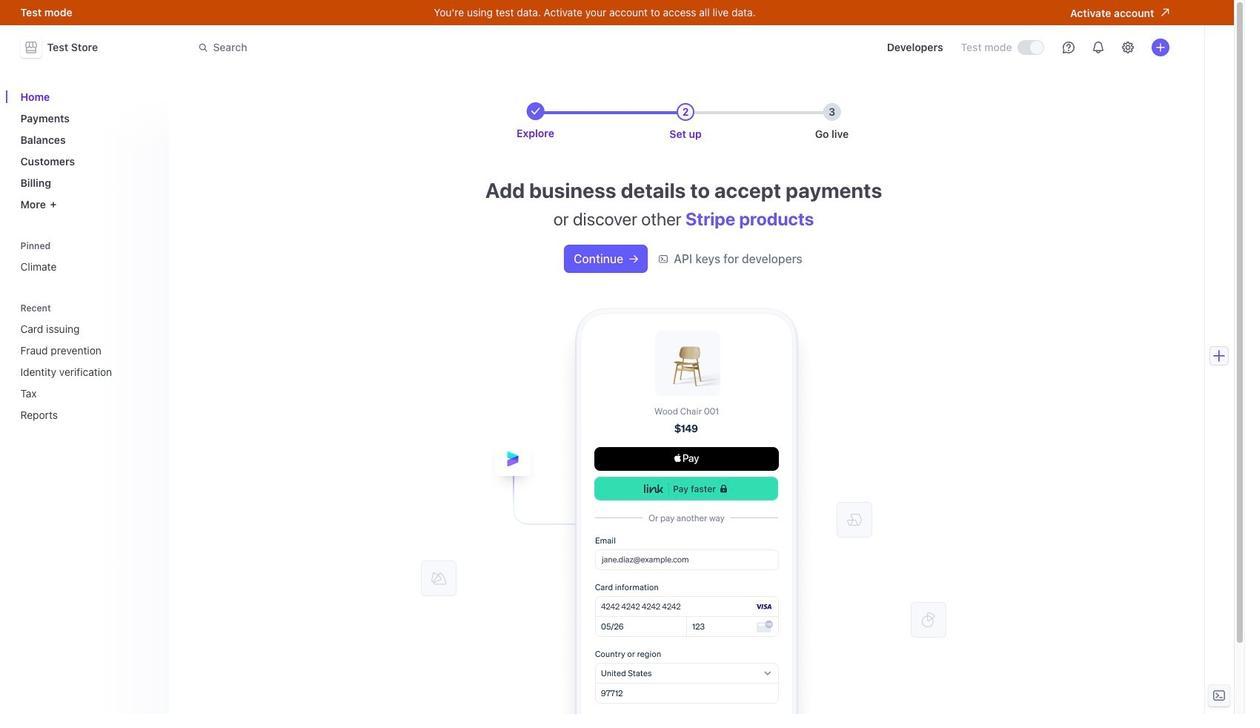 Task type: describe. For each thing, give the bounding box(es) containing it.
core navigation links element
[[14, 85, 160, 216]]

notifications image
[[1093, 42, 1104, 53]]

svg image
[[630, 255, 638, 263]]

Search text field
[[189, 34, 608, 61]]

settings image
[[1122, 42, 1134, 53]]

2 recent element from the top
[[14, 317, 160, 427]]



Task type: vqa. For each thing, say whether or not it's contained in the screenshot.
Core navigation links element
yes



Task type: locate. For each thing, give the bounding box(es) containing it.
pinned element
[[14, 235, 160, 279]]

help image
[[1063, 42, 1075, 53]]

recent element
[[14, 298, 160, 427], [14, 317, 160, 427]]

edit pins image
[[145, 241, 154, 250]]

1 recent element from the top
[[14, 298, 160, 427]]

clear history image
[[145, 304, 154, 313]]

Test mode checkbox
[[1018, 41, 1044, 54]]

None search field
[[189, 34, 608, 61]]



